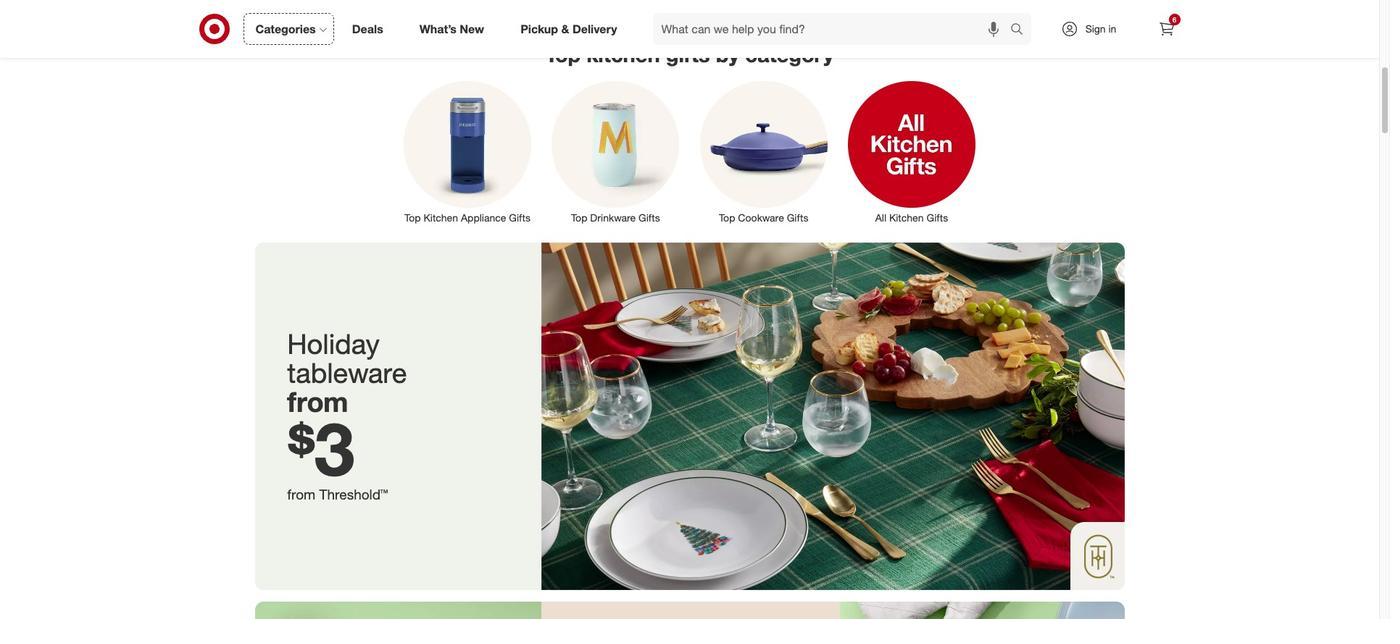 Task type: describe. For each thing, give the bounding box(es) containing it.
kitchen
[[587, 41, 660, 67]]

top for top kitchen gifts by category
[[545, 41, 581, 67]]

gifts for all kitchen gifts
[[927, 212, 949, 224]]

gifts
[[666, 41, 710, 67]]

top kitchen gifts by category
[[545, 41, 834, 67]]

&
[[562, 21, 569, 36]]

pickup & delivery
[[521, 21, 617, 36]]

6 link
[[1151, 13, 1183, 45]]

what's
[[420, 21, 457, 36]]

top for top cookware gifts
[[719, 212, 736, 224]]

top drinkware gifts
[[571, 212, 660, 224]]

holiday
[[287, 328, 380, 361]]

top kitchen appliance gifts
[[405, 212, 531, 224]]

sign
[[1086, 22, 1106, 35]]

deals link
[[340, 13, 401, 45]]

from threshold ™
[[287, 487, 388, 503]]

category
[[746, 41, 834, 67]]

kitchen for top
[[424, 212, 458, 224]]

holiday tableware from
[[287, 328, 407, 419]]

6
[[1173, 15, 1177, 24]]

kitchen for all
[[890, 212, 924, 224]]

from inside holiday tableware from
[[287, 385, 348, 419]]

top for top kitchen appliance gifts
[[405, 212, 421, 224]]

gifts for top drinkware gifts
[[639, 212, 660, 224]]

all
[[876, 212, 887, 224]]

tableware
[[287, 357, 407, 390]]



Task type: locate. For each thing, give the bounding box(es) containing it.
top drinkware gifts link
[[542, 78, 690, 226]]

what's new
[[420, 21, 484, 36]]

top kitchen appliance gifts link
[[394, 78, 542, 226]]

categories
[[256, 21, 316, 36]]

1 from from the top
[[287, 385, 348, 419]]

kitchen right all
[[890, 212, 924, 224]]

search
[[1004, 23, 1039, 37]]

gifts inside "top kitchen appliance gifts" link
[[509, 212, 531, 224]]

sign in link
[[1049, 13, 1139, 45]]

1 vertical spatial from
[[287, 487, 316, 503]]

carousel region
[[255, 0, 1189, 30]]

new
[[460, 21, 484, 36]]

gifts inside the all kitchen gifts link
[[927, 212, 949, 224]]

1 horizontal spatial kitchen
[[890, 212, 924, 224]]

kitchen inside "top kitchen appliance gifts" link
[[424, 212, 458, 224]]

deals
[[352, 21, 383, 36]]

drinkware
[[590, 212, 636, 224]]

2 gifts from the left
[[639, 212, 660, 224]]

gifts right cookware
[[787, 212, 809, 224]]

top down &
[[545, 41, 581, 67]]

2 kitchen from the left
[[890, 212, 924, 224]]

kitchen
[[424, 212, 458, 224], [890, 212, 924, 224]]

3 gifts from the left
[[787, 212, 809, 224]]

0 horizontal spatial kitchen
[[424, 212, 458, 224]]

1 gifts from the left
[[509, 212, 531, 224]]

by
[[716, 41, 740, 67]]

delivery
[[573, 21, 617, 36]]

gifts for top cookware gifts
[[787, 212, 809, 224]]

1 kitchen from the left
[[424, 212, 458, 224]]

What can we help you find? suggestions appear below search field
[[653, 13, 1014, 45]]

top
[[545, 41, 581, 67], [405, 212, 421, 224], [571, 212, 588, 224], [719, 212, 736, 224]]

sign in
[[1086, 22, 1117, 35]]

appliance
[[461, 212, 506, 224]]

top left 'appliance'
[[405, 212, 421, 224]]

kitchen left 'appliance'
[[424, 212, 458, 224]]

in
[[1109, 22, 1117, 35]]

top left drinkware
[[571, 212, 588, 224]]

threshold
[[319, 487, 380, 503]]

top cookware gifts
[[719, 212, 809, 224]]

top cookware gifts link
[[690, 78, 838, 226]]

gifts
[[509, 212, 531, 224], [639, 212, 660, 224], [787, 212, 809, 224], [927, 212, 949, 224]]

search button
[[1004, 13, 1039, 48]]

what's new link
[[407, 13, 503, 45]]

from
[[287, 385, 348, 419], [287, 487, 316, 503]]

2 from from the top
[[287, 487, 316, 503]]

from left threshold
[[287, 487, 316, 503]]

pickup
[[521, 21, 558, 36]]

all kitchen gifts
[[876, 212, 949, 224]]

™
[[380, 487, 388, 503]]

top left cookware
[[719, 212, 736, 224]]

gifts inside top drinkware gifts link
[[639, 212, 660, 224]]

gifts right all
[[927, 212, 949, 224]]

4 gifts from the left
[[927, 212, 949, 224]]

pickup & delivery link
[[508, 13, 636, 45]]

cookware
[[738, 212, 784, 224]]

from down the holiday
[[287, 385, 348, 419]]

categories link
[[243, 13, 334, 45]]

top for top drinkware gifts
[[571, 212, 588, 224]]

gifts right 'appliance'
[[509, 212, 531, 224]]

gifts inside "top cookware gifts" link
[[787, 212, 809, 224]]

0 vertical spatial from
[[287, 385, 348, 419]]

all kitchen gifts link
[[838, 78, 986, 226]]

$3
[[287, 404, 355, 493]]

gifts right drinkware
[[639, 212, 660, 224]]

kitchen inside the all kitchen gifts link
[[890, 212, 924, 224]]



Task type: vqa. For each thing, say whether or not it's contained in the screenshot.
Black.
no



